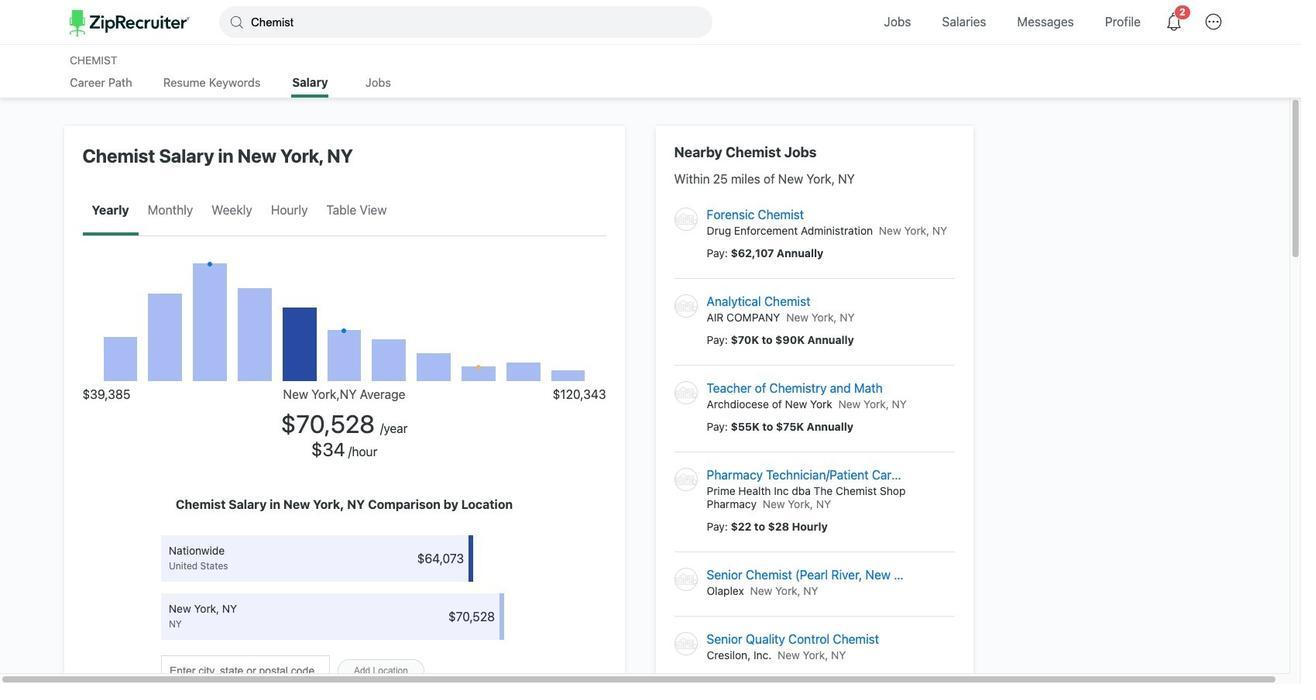 Task type: describe. For each thing, give the bounding box(es) containing it.
Enter city, state or postal code text field
[[161, 656, 330, 684]]

main element
[[70, 0, 1232, 44]]

Search job title or keyword text field
[[219, 6, 713, 38]]



Task type: locate. For each thing, give the bounding box(es) containing it.
None button
[[338, 660, 425, 683]]

tabs element
[[70, 75, 1232, 98]]

tab list
[[83, 187, 317, 236]]

menu image
[[1197, 4, 1232, 40]]

ziprecruiter image
[[70, 10, 190, 36]]



Task type: vqa. For each thing, say whether or not it's contained in the screenshot.
button
yes



